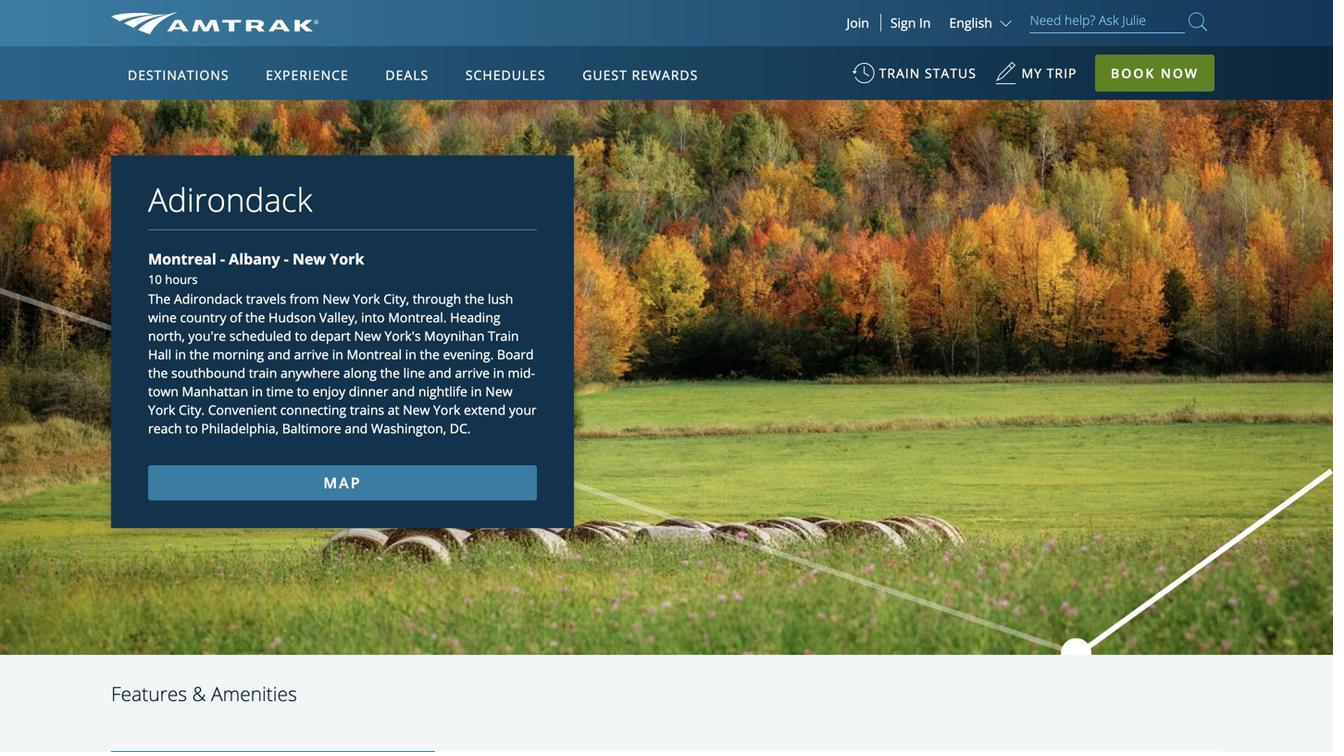 Task type: locate. For each thing, give the bounding box(es) containing it.
the down hall
[[148, 364, 168, 382]]

enjoy
[[313, 383, 345, 401]]

1 vertical spatial montreal
[[347, 346, 402, 363]]

rewards
[[632, 66, 698, 84]]

the up "line"
[[420, 346, 440, 363]]

train status
[[879, 64, 977, 82]]

book
[[1111, 64, 1156, 82]]

in
[[175, 346, 186, 363], [332, 346, 343, 363], [405, 346, 416, 363], [493, 364, 504, 382], [252, 383, 263, 401], [471, 383, 482, 401]]

reach
[[148, 420, 182, 438]]

regions map image
[[180, 155, 624, 414]]

train status link
[[852, 56, 977, 101]]

0 horizontal spatial montreal
[[148, 249, 216, 269]]

lush
[[488, 290, 513, 308]]

hall
[[148, 346, 171, 363]]

york up into at the top of the page
[[353, 290, 380, 308]]

experience
[[266, 66, 349, 84]]

search icon image
[[1189, 9, 1207, 34]]

of
[[230, 309, 242, 326]]

arrive up 'anywhere'
[[294, 346, 329, 363]]

at
[[388, 401, 400, 419]]

train
[[879, 64, 921, 82]]

banner
[[0, 0, 1333, 428]]

status
[[925, 64, 977, 82]]

guest rewards button
[[575, 49, 706, 101]]

and down trains
[[345, 420, 368, 438]]

experience button
[[259, 49, 356, 101]]

to down hudson
[[295, 327, 307, 345]]

your
[[509, 401, 537, 419]]

in down depart
[[332, 346, 343, 363]]

evening.
[[443, 346, 494, 363]]

dinner
[[349, 383, 389, 401]]

montreal up hours
[[148, 249, 216, 269]]

features & amenities
[[111, 681, 297, 707]]

adirondack
[[148, 177, 312, 222], [174, 290, 243, 308]]

to
[[295, 327, 307, 345], [297, 383, 309, 401], [185, 420, 198, 438]]

and
[[267, 346, 291, 363], [429, 364, 452, 382], [392, 383, 415, 401], [345, 420, 368, 438]]

join
[[847, 14, 869, 31]]

my trip button
[[995, 56, 1077, 101]]

city.
[[179, 401, 205, 419]]

0 vertical spatial to
[[295, 327, 307, 345]]

york
[[330, 249, 364, 269], [353, 290, 380, 308], [148, 401, 175, 419], [433, 401, 461, 419]]

0 vertical spatial montreal
[[148, 249, 216, 269]]

from
[[290, 290, 319, 308]]

1 horizontal spatial arrive
[[455, 364, 490, 382]]

montreal
[[148, 249, 216, 269], [347, 346, 402, 363]]

in down train
[[252, 383, 263, 401]]

1 vertical spatial adirondack
[[174, 290, 243, 308]]

new
[[293, 249, 326, 269], [323, 290, 350, 308], [354, 327, 381, 345], [485, 383, 513, 401], [403, 401, 430, 419]]

in up extend
[[471, 383, 482, 401]]

0 horizontal spatial arrive
[[294, 346, 329, 363]]

adirondack up country
[[174, 290, 243, 308]]

nightlife
[[418, 383, 468, 401]]

new up washington,
[[403, 401, 430, 419]]

york's
[[385, 327, 421, 345]]

application
[[180, 155, 624, 414]]

guest
[[583, 66, 628, 84]]

the
[[465, 290, 485, 308], [245, 309, 265, 326], [189, 346, 209, 363], [420, 346, 440, 363], [148, 364, 168, 382], [380, 364, 400, 382]]

arrive
[[294, 346, 329, 363], [455, 364, 490, 382]]

to down city.
[[185, 420, 198, 438]]

the down you're
[[189, 346, 209, 363]]

in left mid-
[[493, 364, 504, 382]]

adirondack up albany
[[148, 177, 312, 222]]

board
[[497, 346, 534, 363]]

valley,
[[319, 309, 358, 326]]

wine
[[148, 309, 177, 326]]

and up the nightlife
[[429, 364, 452, 382]]

town
[[148, 383, 179, 401]]

the up heading
[[465, 290, 485, 308]]

along
[[343, 364, 377, 382]]

map
[[324, 473, 362, 493]]

book now
[[1111, 64, 1199, 82]]

mid-
[[508, 364, 535, 382]]

sign in
[[891, 14, 931, 31]]

the up "scheduled"
[[245, 309, 265, 326]]

the left "line"
[[380, 364, 400, 382]]

0 vertical spatial adirondack
[[148, 177, 312, 222]]

country
[[180, 309, 226, 326]]

trains
[[350, 401, 384, 419]]

time
[[266, 383, 293, 401]]

book now button
[[1095, 55, 1215, 92]]

arrive down evening.
[[455, 364, 490, 382]]

and up at
[[392, 383, 415, 401]]

&
[[192, 681, 206, 707]]

in right hall
[[175, 346, 186, 363]]

english
[[950, 14, 993, 31]]

new down into at the top of the page
[[354, 327, 381, 345]]

line
[[403, 364, 425, 382]]

montreal up along at left
[[347, 346, 402, 363]]

new up from
[[293, 249, 326, 269]]

to down 'anywhere'
[[297, 383, 309, 401]]

Please enter your search item search field
[[1030, 9, 1185, 33]]

depart
[[311, 327, 351, 345]]

philadelphia,
[[201, 420, 279, 438]]

sign
[[891, 14, 916, 31]]



Task type: describe. For each thing, give the bounding box(es) containing it.
montreal albany new york 10 hours the adirondack travels from new york city, through the lush wine country of the hudson valley, into montreal. heading north, you're scheduled to depart new york's moynihan train hall in the morning and arrive in montreal in the evening. board the southbound train anywhere along the line and arrive in mid- town manhattan in time to enjoy dinner and nightlife in new york city. convenient connecting trains at new york extend your reach to philadelphia, baltimore and washington, dc.
[[148, 249, 537, 438]]

new up valley,
[[323, 290, 350, 308]]

scheduled
[[229, 327, 291, 345]]

trip
[[1047, 64, 1077, 82]]

amenities
[[211, 681, 297, 707]]

10
[[148, 271, 162, 288]]

york down the nightlife
[[433, 401, 461, 419]]

north,
[[148, 327, 185, 345]]

albany
[[229, 249, 280, 269]]

convenient
[[208, 401, 277, 419]]

deals button
[[378, 49, 436, 101]]

travels
[[246, 290, 286, 308]]

train
[[249, 364, 277, 382]]

destinations button
[[120, 49, 237, 101]]

features
[[111, 681, 187, 707]]

guest rewards
[[583, 66, 698, 84]]

extend
[[464, 401, 506, 419]]

0 vertical spatial arrive
[[294, 346, 329, 363]]

washington,
[[371, 420, 446, 438]]

hours
[[165, 271, 198, 288]]

deals
[[386, 66, 429, 84]]

york down the town
[[148, 401, 175, 419]]

sign in button
[[891, 14, 931, 31]]

banner containing join
[[0, 0, 1333, 428]]

moynihan
[[424, 327, 485, 345]]

southbound
[[171, 364, 245, 382]]

you're
[[188, 327, 226, 345]]

montreal.
[[388, 309, 447, 326]]

adirondack inside the montreal albany new york 10 hours the adirondack travels from new york city, through the lush wine country of the hudson valley, into montreal. heading north, you're scheduled to depart new york's moynihan train hall in the morning and arrive in montreal in the evening. board the southbound train anywhere along the line and arrive in mid- town manhattan in time to enjoy dinner and nightlife in new york city. convenient connecting trains at new york extend your reach to philadelphia, baltimore and washington, dc.
[[174, 290, 243, 308]]

schedules
[[466, 66, 546, 84]]

my trip
[[1022, 64, 1077, 82]]

now
[[1161, 64, 1199, 82]]

and up train
[[267, 346, 291, 363]]

baltimore
[[282, 420, 341, 438]]

into
[[361, 309, 385, 326]]

anywhere
[[281, 364, 340, 382]]

train
[[488, 327, 519, 345]]

my
[[1022, 64, 1043, 82]]

the
[[148, 290, 171, 308]]

connecting
[[280, 401, 347, 419]]

through
[[413, 290, 461, 308]]

1 horizontal spatial montreal
[[347, 346, 402, 363]]

city,
[[384, 290, 409, 308]]

2 vertical spatial to
[[185, 420, 198, 438]]

heading
[[450, 309, 500, 326]]

destinations
[[128, 66, 229, 84]]

hudson
[[269, 309, 316, 326]]

map button
[[148, 466, 537, 501]]

join button
[[836, 14, 881, 31]]

in
[[919, 14, 931, 31]]

morning
[[213, 346, 264, 363]]

amtrak image
[[111, 12, 319, 34]]

manhattan
[[182, 383, 248, 401]]

1 vertical spatial arrive
[[455, 364, 490, 382]]

1 vertical spatial to
[[297, 383, 309, 401]]

dc.
[[450, 420, 471, 438]]

english button
[[950, 14, 1016, 31]]

new up extend
[[485, 383, 513, 401]]

york up valley,
[[330, 249, 364, 269]]

schedules link
[[458, 46, 553, 100]]

in up "line"
[[405, 346, 416, 363]]



Task type: vqa. For each thing, say whether or not it's contained in the screenshot.
designs on the bottom of the page
no



